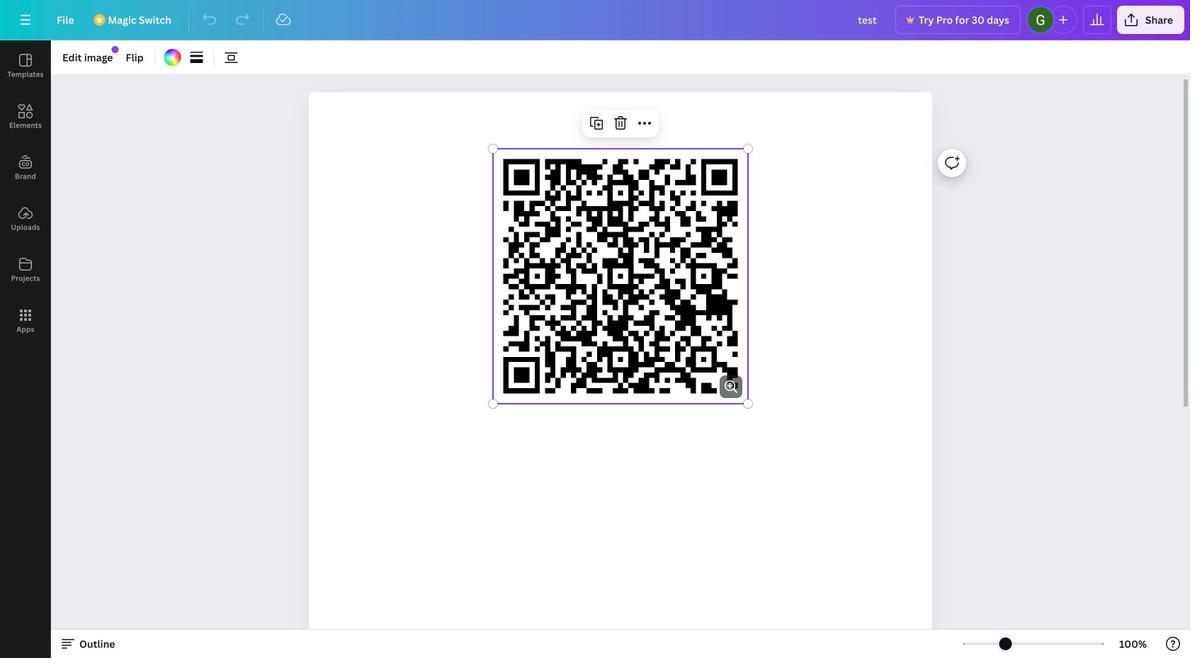 Task type: describe. For each thing, give the bounding box(es) containing it.
Zoom button
[[1111, 633, 1157, 656]]

main menu bar
[[0, 0, 1191, 40]]

side panel tab list
[[0, 40, 51, 347]]



Task type: vqa. For each thing, say whether or not it's contained in the screenshot.
the bottom the with
no



Task type: locate. For each thing, give the bounding box(es) containing it.
None text field
[[309, 92, 933, 659]]

Design title text field
[[847, 6, 890, 34]]

#ffffff image
[[164, 49, 181, 66]]



